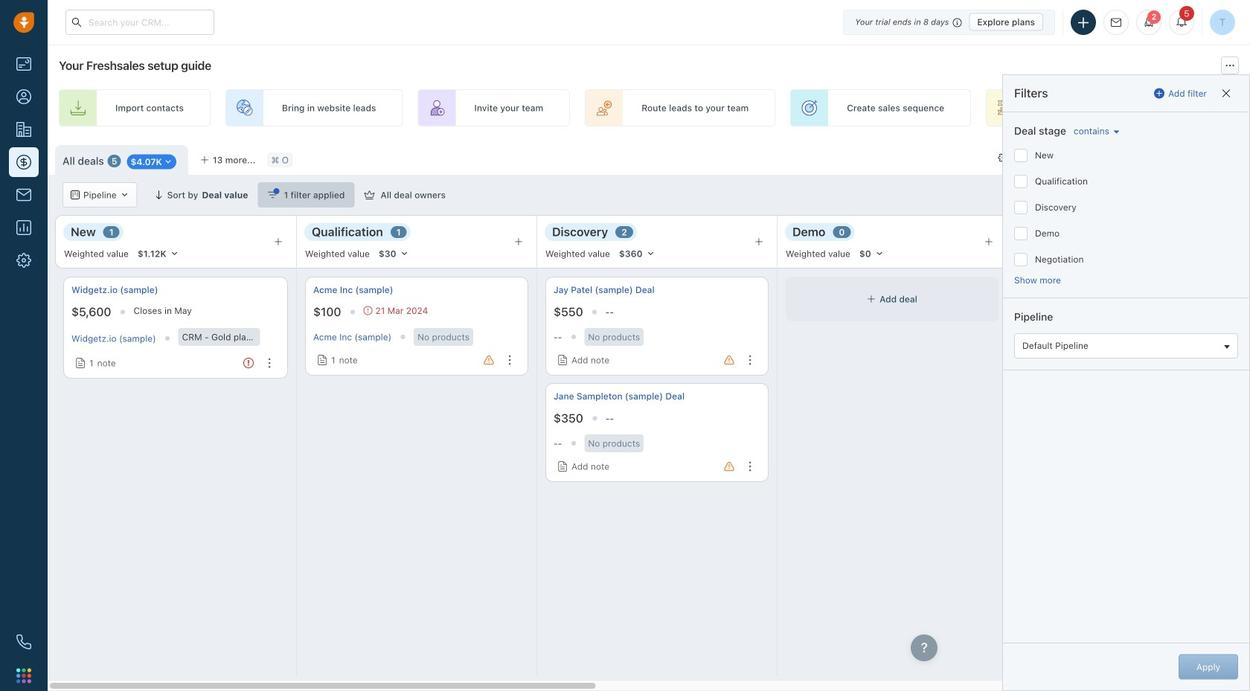 Task type: describe. For each thing, give the bounding box(es) containing it.
freshworks switcher image
[[16, 669, 31, 684]]

Search field
[[1170, 182, 1245, 208]]

phone element
[[9, 628, 39, 657]]



Task type: vqa. For each thing, say whether or not it's contained in the screenshot.
the bottommost cell
no



Task type: locate. For each thing, give the bounding box(es) containing it.
container_wx8msf4aqz5i3rn1 image
[[268, 190, 278, 200], [120, 191, 129, 200], [867, 295, 876, 304], [364, 306, 373, 315], [317, 355, 328, 366], [558, 355, 568, 366]]

container_wx8msf4aqz5i3rn1 image
[[999, 153, 1009, 163], [164, 157, 173, 166], [364, 190, 375, 200], [71, 191, 80, 200], [75, 358, 86, 369], [558, 462, 568, 472]]

send email image
[[1111, 18, 1122, 27]]

phone image
[[16, 635, 31, 650]]

Search your CRM... text field
[[66, 10, 214, 35]]



